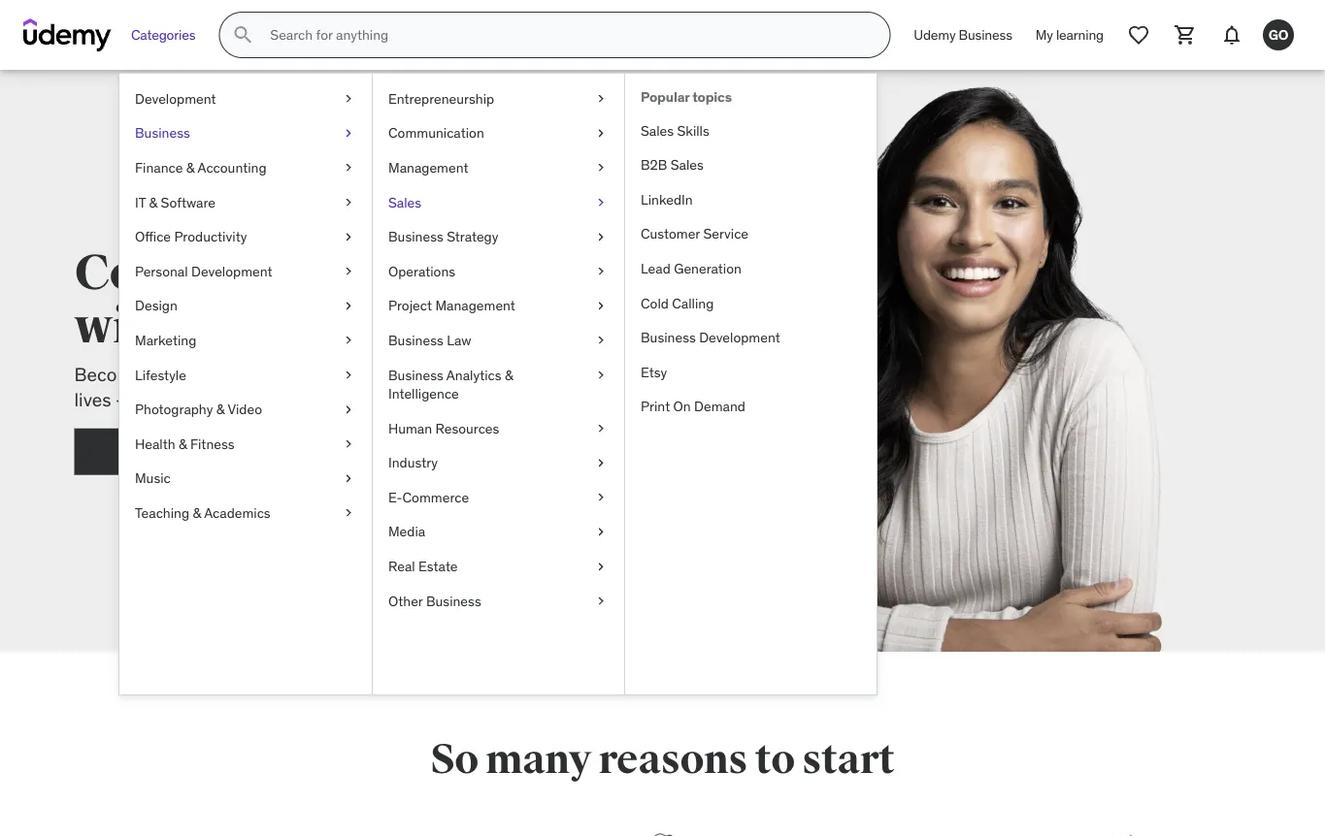 Task type: describe. For each thing, give the bounding box(es) containing it.
get started
[[189, 442, 270, 462]]

xsmall image for real estate
[[593, 558, 609, 577]]

customer service
[[641, 225, 748, 243]]

demand
[[694, 398, 745, 416]]

& for academics
[[193, 504, 201, 522]]

xsmall image for music
[[341, 469, 356, 488]]

xsmall image for communication
[[593, 124, 609, 143]]

print
[[641, 398, 670, 416]]

my
[[1036, 26, 1053, 43]]

human
[[388, 420, 432, 437]]

analytics
[[446, 366, 501, 384]]

it & software
[[135, 193, 215, 211]]

lifestyle
[[135, 366, 186, 384]]

lead generation link
[[625, 252, 877, 286]]

academics
[[204, 504, 271, 522]]

media
[[388, 523, 425, 541]]

e-commerce link
[[373, 481, 624, 515]]

so
[[430, 735, 478, 785]]

linkedin
[[641, 191, 693, 208]]

music
[[135, 470, 171, 487]]

cold
[[641, 294, 669, 312]]

sales for sales skills
[[641, 122, 674, 139]]

xsmall image for industry
[[593, 454, 609, 473]]

xsmall image for business law
[[593, 331, 609, 350]]

e-
[[388, 489, 402, 506]]

customer service link
[[625, 217, 877, 252]]

development link
[[119, 82, 372, 116]]

business for business development
[[641, 329, 696, 346]]

communication link
[[373, 116, 624, 151]]

xsmall image for marketing
[[341, 331, 356, 350]]

print on demand link
[[625, 390, 877, 424]]

business for business analytics & intelligence
[[388, 366, 443, 384]]

popular topics
[[641, 88, 732, 106]]

xsmall image for media
[[593, 523, 609, 542]]

real
[[388, 558, 415, 575]]

categories
[[131, 26, 195, 43]]

sales skills
[[641, 122, 709, 139]]

get
[[189, 442, 215, 462]]

video
[[228, 401, 262, 418]]

come
[[74, 243, 208, 304]]

sales for sales
[[388, 193, 421, 211]]

sales element
[[624, 74, 877, 695]]

0 vertical spatial management
[[388, 159, 468, 176]]

reasons
[[598, 735, 748, 785]]

instructor
[[172, 363, 251, 386]]

business analytics & intelligence
[[388, 366, 513, 403]]

lives
[[74, 388, 111, 412]]

music link
[[119, 462, 372, 496]]

health & fitness link
[[119, 427, 372, 462]]

xsmall image for development
[[341, 89, 356, 108]]

udemy business link
[[902, 12, 1024, 58]]

photography & video
[[135, 401, 262, 418]]

udemy business
[[914, 26, 1012, 43]]

operations
[[388, 263, 455, 280]]

finance & accounting link
[[119, 151, 372, 185]]

& for fitness
[[179, 435, 187, 453]]

accounting
[[198, 159, 267, 176]]

lead
[[641, 260, 671, 277]]

xsmall image for other business
[[593, 592, 609, 611]]

photography
[[135, 401, 213, 418]]

human resources link
[[373, 412, 624, 446]]

xsmall image for design
[[341, 297, 356, 316]]

xsmall image for human resources
[[593, 419, 609, 438]]

xsmall image for project management
[[593, 297, 609, 316]]

xsmall image for photography & video
[[341, 400, 356, 419]]

1 vertical spatial sales
[[671, 156, 704, 174]]

go
[[1268, 26, 1288, 43]]

other business
[[388, 593, 481, 610]]

business strategy link
[[373, 220, 624, 254]]

an
[[147, 363, 167, 386]]

estate
[[418, 558, 458, 575]]

xsmall image for entrepreneurship
[[593, 89, 609, 108]]

xsmall image for lifestyle
[[341, 366, 356, 385]]

udemy image
[[23, 18, 112, 51]]

learning
[[1056, 26, 1104, 43]]

categories button
[[119, 12, 207, 58]]

real estate
[[388, 558, 458, 575]]

business inside udemy business link
[[959, 26, 1012, 43]]

entrepreneurship link
[[373, 82, 624, 116]]

real estate link
[[373, 550, 624, 584]]

human resources
[[388, 420, 499, 437]]

office
[[135, 228, 171, 245]]

teach
[[217, 243, 343, 304]]

linkedin link
[[625, 182, 877, 217]]

cold calling link
[[625, 286, 877, 321]]

b2b sales link
[[625, 148, 877, 182]]

notifications image
[[1220, 23, 1244, 47]]

project management
[[388, 297, 515, 315]]

business development link
[[625, 321, 877, 355]]

business link
[[119, 116, 372, 151]]

marketing
[[135, 332, 196, 349]]

business for business law
[[388, 332, 443, 349]]

customer
[[641, 225, 700, 243]]

own
[[255, 388, 289, 412]]

commerce
[[402, 489, 469, 506]]

xsmall image for management
[[593, 158, 609, 177]]

software
[[161, 193, 215, 211]]

teaching
[[135, 504, 189, 522]]

it & software link
[[119, 185, 372, 220]]



Task type: locate. For each thing, give the bounding box(es) containing it.
xsmall image inside human resources link
[[593, 419, 609, 438]]

xsmall image for operations
[[593, 262, 609, 281]]

xsmall image for business
[[341, 124, 356, 143]]

marketing link
[[119, 323, 372, 358]]

strategy
[[447, 228, 498, 245]]

cold calling
[[641, 294, 714, 312]]

with
[[74, 296, 177, 357]]

business up intelligence
[[388, 366, 443, 384]]

business up operations
[[388, 228, 443, 245]]

business inside "business law" link
[[388, 332, 443, 349]]

development for business
[[699, 329, 780, 346]]

& for software
[[149, 193, 157, 211]]

& inside 'link'
[[149, 193, 157, 211]]

xsmall image inside health & fitness link
[[341, 435, 356, 454]]

xsmall image for health & fitness
[[341, 435, 356, 454]]

& for video
[[216, 401, 225, 418]]

it
[[135, 193, 146, 211]]

etsy
[[641, 363, 667, 381]]

0 vertical spatial development
[[135, 90, 216, 107]]

start
[[802, 735, 895, 785]]

xsmall image inside sales link
[[593, 193, 609, 212]]

& for accounting
[[186, 159, 195, 176]]

xsmall image for personal development
[[341, 262, 356, 281]]

xsmall image inside the management link
[[593, 158, 609, 177]]

xsmall image inside real estate link
[[593, 558, 609, 577]]

design
[[135, 297, 177, 315]]

b2b sales
[[641, 156, 704, 174]]

xsmall image for it & software
[[341, 193, 356, 212]]

xsmall image inside business strategy link
[[593, 228, 609, 247]]

development down office productivity link
[[191, 263, 272, 280]]

my learning
[[1036, 26, 1104, 43]]

xsmall image inside lifestyle link
[[341, 366, 356, 385]]

development for personal
[[191, 263, 272, 280]]

xsmall image inside finance & accounting link
[[341, 158, 356, 177]]

your
[[215, 388, 251, 412]]

business for business strategy
[[388, 228, 443, 245]]

skills
[[677, 122, 709, 139]]

sales skills link
[[625, 113, 877, 148]]

development inside sales 'element'
[[699, 329, 780, 346]]

development down cold calling "link"
[[699, 329, 780, 346]]

on
[[673, 398, 691, 416]]

xsmall image inside marketing link
[[341, 331, 356, 350]]

e-commerce
[[388, 489, 469, 506]]

go link
[[1255, 12, 1302, 58]]

become
[[74, 363, 143, 386]]

resources
[[435, 420, 499, 437]]

xsmall image inside it & software 'link'
[[341, 193, 356, 212]]

—
[[116, 388, 131, 412]]

management up law
[[435, 297, 515, 315]]

xsmall image for e-commerce
[[593, 488, 609, 507]]

sales link
[[373, 185, 624, 220]]

1 vertical spatial development
[[191, 263, 272, 280]]

shopping cart with 0 items image
[[1174, 23, 1197, 47]]

health
[[135, 435, 175, 453]]

0 vertical spatial sales
[[641, 122, 674, 139]]

other
[[388, 593, 423, 610]]

calling
[[672, 294, 714, 312]]

& right it on the top left
[[149, 193, 157, 211]]

popular
[[641, 88, 689, 106]]

xsmall image inside development link
[[341, 89, 356, 108]]

print on demand
[[641, 398, 745, 416]]

& left video
[[216, 401, 225, 418]]

wishlist image
[[1127, 23, 1150, 47]]

business inside business strategy link
[[388, 228, 443, 245]]

xsmall image inside 'design' link
[[341, 297, 356, 316]]

sales up "business strategy"
[[388, 193, 421, 211]]

finance
[[135, 159, 183, 176]]

xsmall image for sales
[[593, 193, 609, 212]]

generation
[[674, 260, 742, 277]]

business inside business analytics & intelligence
[[388, 366, 443, 384]]

get started link
[[74, 429, 385, 475]]

xsmall image inside the "teaching & academics" link
[[341, 504, 356, 523]]

sales right b2b
[[671, 156, 704, 174]]

including
[[136, 388, 211, 412]]

so many reasons to start
[[430, 735, 895, 785]]

health & fitness
[[135, 435, 235, 453]]

xsmall image inside other business link
[[593, 592, 609, 611]]

law
[[447, 332, 471, 349]]

to
[[755, 735, 795, 785]]

sales down popular at the top of page
[[641, 122, 674, 139]]

project management link
[[373, 289, 624, 323]]

personal
[[135, 263, 188, 280]]

industry
[[388, 454, 438, 472]]

Search for anything text field
[[266, 18, 866, 51]]

media link
[[373, 515, 624, 550]]

xsmall image inside operations link
[[593, 262, 609, 281]]

xsmall image inside project management link
[[593, 297, 609, 316]]

& right analytics
[[505, 366, 513, 384]]

business inside the business development link
[[641, 329, 696, 346]]

xsmall image inside communication link
[[593, 124, 609, 143]]

xsmall image inside "business law" link
[[593, 331, 609, 350]]

business strategy
[[388, 228, 498, 245]]

business right udemy at the top right of page
[[959, 26, 1012, 43]]

business law
[[388, 332, 471, 349]]

business inside business link
[[135, 124, 190, 142]]

productivity
[[174, 228, 247, 245]]

fitness
[[190, 435, 235, 453]]

xsmall image
[[341, 89, 356, 108], [341, 158, 356, 177], [593, 158, 609, 177], [593, 193, 609, 212], [341, 228, 356, 247], [593, 228, 609, 247], [341, 262, 356, 281], [341, 297, 356, 316], [341, 331, 356, 350], [593, 331, 609, 350], [341, 400, 356, 419], [593, 419, 609, 438], [593, 454, 609, 473], [341, 469, 356, 488], [593, 558, 609, 577]]

xsmall image inside office productivity link
[[341, 228, 356, 247]]

xsmall image for office productivity
[[341, 228, 356, 247]]

industry link
[[373, 446, 624, 481]]

come teach with us become an instructor and change lives — including your own
[[74, 243, 352, 412]]

2 vertical spatial development
[[699, 329, 780, 346]]

1 vertical spatial management
[[435, 297, 515, 315]]

xsmall image inside business link
[[341, 124, 356, 143]]

business analytics & intelligence link
[[373, 358, 624, 412]]

business law link
[[373, 323, 624, 358]]

entrepreneurship
[[388, 90, 494, 107]]

xsmall image inside industry 'link'
[[593, 454, 609, 473]]

xsmall image for finance & accounting
[[341, 158, 356, 177]]

xsmall image inside music 'link'
[[341, 469, 356, 488]]

& right finance
[[186, 159, 195, 176]]

service
[[703, 225, 748, 243]]

xsmall image inside entrepreneurship 'link'
[[593, 89, 609, 108]]

xsmall image inside media link
[[593, 523, 609, 542]]

business down cold calling at the top
[[641, 329, 696, 346]]

etsy link
[[625, 355, 877, 390]]

&
[[186, 159, 195, 176], [149, 193, 157, 211], [505, 366, 513, 384], [216, 401, 225, 418], [179, 435, 187, 453], [193, 504, 201, 522]]

lifestyle link
[[119, 358, 372, 393]]

xsmall image for business strategy
[[593, 228, 609, 247]]

business inside other business link
[[426, 593, 481, 610]]

management down the communication
[[388, 159, 468, 176]]

xsmall image inside e-commerce link
[[593, 488, 609, 507]]

design link
[[119, 289, 372, 323]]

finance & accounting
[[135, 159, 267, 176]]

2 vertical spatial sales
[[388, 193, 421, 211]]

office productivity
[[135, 228, 247, 245]]

development down categories dropdown button
[[135, 90, 216, 107]]

business down project
[[388, 332, 443, 349]]

xsmall image for teaching & academics
[[341, 504, 356, 523]]

xsmall image
[[593, 89, 609, 108], [341, 124, 356, 143], [593, 124, 609, 143], [341, 193, 356, 212], [593, 262, 609, 281], [593, 297, 609, 316], [341, 366, 356, 385], [593, 366, 609, 385], [341, 435, 356, 454], [593, 488, 609, 507], [341, 504, 356, 523], [593, 523, 609, 542], [593, 592, 609, 611]]

many
[[486, 735, 591, 785]]

business down estate
[[426, 593, 481, 610]]

xsmall image inside photography & video link
[[341, 400, 356, 419]]

business for business
[[135, 124, 190, 142]]

& inside business analytics & intelligence
[[505, 366, 513, 384]]

xsmall image inside 'business analytics & intelligence' "link"
[[593, 366, 609, 385]]

sales
[[641, 122, 674, 139], [671, 156, 704, 174], [388, 193, 421, 211]]

business up finance
[[135, 124, 190, 142]]

& right "teaching"
[[193, 504, 201, 522]]

xsmall image for business analytics & intelligence
[[593, 366, 609, 385]]

b2b
[[641, 156, 667, 174]]

submit search image
[[231, 23, 255, 47]]

xsmall image inside personal development link
[[341, 262, 356, 281]]

& left the get at the bottom
[[179, 435, 187, 453]]

photography & video link
[[119, 393, 372, 427]]

lead generation
[[641, 260, 742, 277]]

my learning link
[[1024, 12, 1115, 58]]

started
[[218, 442, 270, 462]]



Task type: vqa. For each thing, say whether or not it's contained in the screenshot.
The Complete 2023 Web Development Bootcamp
no



